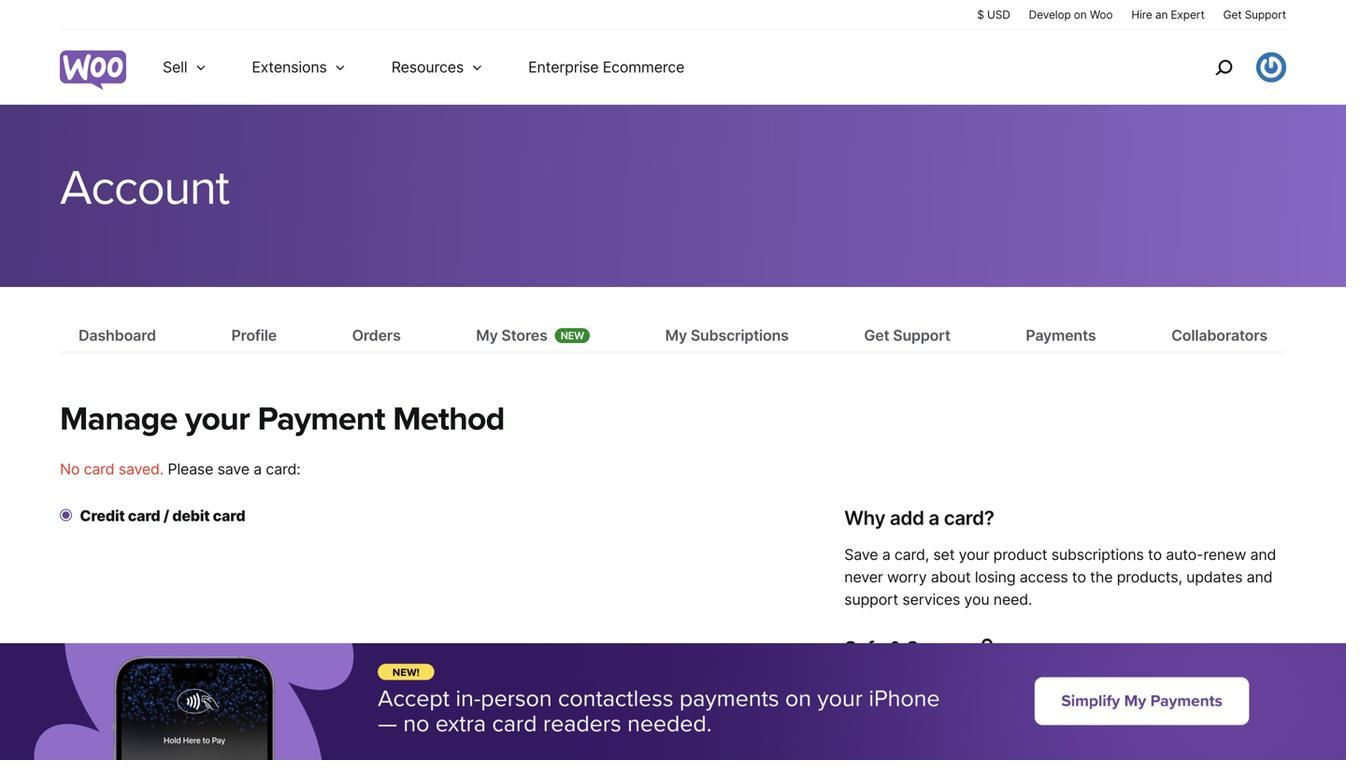 Task type: describe. For each thing, give the bounding box(es) containing it.
our
[[1079, 676, 1102, 695]]

my subscriptions link
[[647, 325, 808, 351]]

a right add
[[929, 507, 940, 530]]

you
[[586, 719, 612, 738]]

you right until
[[294, 719, 319, 738]]

orders
[[352, 327, 401, 345]]

will
[[965, 676, 987, 695]]

0 horizontal spatial how
[[259, 742, 288, 760]]

your inside the save a card, set your product subscriptions to auto-renew and never worry about losing access to the products, updates and support services you need.
[[959, 546, 990, 564]]

and inside your card details will be saved by our payment processor stripe over a secure ssl connection and encrypted with aes-256.
[[1054, 699, 1080, 717]]

do
[[480, 719, 498, 738]]

1 horizontal spatial on
[[1074, 8, 1087, 22]]

0 horizontal spatial support
[[893, 327, 951, 345]]

no
[[60, 460, 80, 479]]

Credit card / debit card radio
[[60, 509, 72, 521]]

subscriptions
[[691, 327, 789, 345]]

card for your
[[880, 676, 911, 695]]

and right renew
[[1251, 546, 1277, 564]]

card?
[[944, 507, 995, 530]]

woocommerce use terms link
[[299, 697, 483, 715]]

your card details will be saved by our payment processor stripe over a secure ssl connection and encrypted with aes-256.
[[845, 676, 1286, 717]]

method
[[393, 400, 505, 439]]

secure
[[907, 637, 970, 660]]

add
[[890, 507, 925, 530]]

safe & secure
[[845, 637, 979, 660]]

your
[[845, 676, 876, 695]]

a inside the save a card, set your product subscriptions to auto-renew and never worry about losing access to the products, updates and support services you need.
[[883, 546, 891, 564]]

by
[[1058, 676, 1075, 695]]

subscription works link
[[94, 742, 225, 760]]

you down use
[[422, 719, 447, 738]]

and right updates
[[1247, 568, 1273, 587]]

1 vertical spatial the
[[272, 697, 295, 715]]

develop on woo link
[[1029, 7, 1113, 22]]

authorize
[[517, 697, 582, 715]]

manage
[[60, 400, 177, 439]]

recurring
[[155, 719, 217, 738]]

my for my subscriptions
[[666, 327, 687, 345]]

credit card / debit card
[[80, 507, 245, 525]]

to left cancel at left bottom
[[292, 742, 306, 760]]

losing
[[975, 568, 1016, 587]]

connection
[[973, 699, 1050, 717]]

sell
[[163, 58, 187, 76]]

woocommerce
[[299, 697, 405, 715]]

be inside and authorize your card to be charged on a recurring basis            until you cancel, which you can do at any time. you understand how your
[[674, 697, 691, 715]]

resources button
[[369, 30, 506, 105]]

profile
[[231, 327, 277, 345]]

subscription
[[94, 742, 179, 760]]

cancel
[[310, 742, 355, 760]]

how inside and authorize your card to be charged on a recurring basis            until you cancel, which you can do at any time. you understand how your
[[699, 719, 729, 738]]

develop
[[1029, 8, 1071, 22]]

you up recurring
[[182, 697, 207, 715]]

product
[[994, 546, 1048, 564]]

services
[[903, 591, 961, 609]]

card for credit
[[128, 507, 160, 525]]

/
[[163, 507, 169, 525]]

stripe link
[[1243, 676, 1286, 695]]

save a card, set your product subscriptions to auto-renew and never worry about losing access to the products, updates and support services you need.
[[845, 546, 1277, 609]]

by
[[60, 697, 78, 715]]

an
[[1156, 8, 1168, 22]]

hire an expert
[[1132, 8, 1205, 22]]

$ usd button
[[978, 7, 1011, 22]]

credit
[[80, 507, 125, 525]]

details
[[915, 676, 961, 695]]

to inside and authorize your card to be charged on a recurring basis            until you cancel, which you can do at any time. you understand how your
[[656, 697, 670, 715]]

a right save
[[254, 460, 262, 479]]

extensions button
[[230, 30, 369, 105]]

save
[[845, 546, 879, 564]]

0 vertical spatial get support link
[[1224, 7, 1287, 22]]

save
[[218, 460, 250, 479]]

worry
[[888, 568, 927, 587]]

a right saving
[[130, 697, 139, 715]]

which
[[377, 719, 417, 738]]

payment
[[1106, 676, 1166, 695]]

subscription works and how to cancel
[[94, 742, 355, 760]]

dashboard link
[[60, 325, 175, 351]]

terms
[[441, 697, 483, 715]]

safe
[[845, 637, 885, 660]]

enterprise ecommerce link
[[506, 30, 707, 105]]

aes-
[[1193, 699, 1227, 717]]

until
[[261, 719, 290, 738]]

card for no
[[84, 460, 115, 479]]

collaborators
[[1172, 327, 1268, 345]]

enterprise
[[529, 58, 599, 76]]

to up products, on the right
[[1149, 546, 1163, 564]]

the inside the save a card, set your product subscriptions to auto-renew and never worry about losing access to the products, updates and support services you need.
[[1091, 568, 1113, 587]]

service navigation menu element
[[1176, 37, 1287, 98]]

charged
[[60, 719, 117, 738]]

payments
[[1026, 327, 1097, 345]]

subscriptions
[[1052, 546, 1145, 564]]



Task type: locate. For each thing, give the bounding box(es) containing it.
on inside and authorize your card to be charged on a recurring basis            until you cancel, which you can do at any time. you understand how your
[[121, 719, 138, 738]]

hire
[[1132, 8, 1153, 22]]

with
[[1159, 699, 1189, 717]]

payments link
[[1008, 325, 1115, 351]]

your up save
[[185, 400, 250, 439]]

renew
[[1204, 546, 1247, 564]]

0 horizontal spatial card,
[[143, 697, 178, 715]]

set
[[934, 546, 955, 564]]

card:
[[266, 460, 301, 479]]

0 horizontal spatial my
[[476, 327, 498, 345]]

1 horizontal spatial card,
[[895, 546, 930, 564]]

$
[[978, 8, 985, 22]]

to
[[1149, 546, 1163, 564], [1073, 568, 1087, 587], [254, 697, 268, 715], [656, 697, 670, 715], [292, 742, 306, 760]]

0 vertical spatial be
[[991, 676, 1009, 695]]

0 horizontal spatial the
[[272, 697, 295, 715]]

a right the over at right bottom
[[879, 699, 887, 717]]

updates
[[1187, 568, 1243, 587]]

1 horizontal spatial be
[[991, 676, 1009, 695]]

works
[[183, 742, 225, 760]]

card up secure
[[880, 676, 911, 695]]

encrypted
[[1084, 699, 1155, 717]]

my for my stores
[[476, 327, 498, 345]]

ssl
[[942, 699, 969, 717]]

products,
[[1117, 568, 1183, 587]]

0 vertical spatial how
[[699, 719, 729, 738]]

0 vertical spatial get
[[1224, 8, 1242, 22]]

can
[[451, 719, 476, 738]]

1 horizontal spatial support
[[1245, 8, 1287, 22]]

secure
[[891, 699, 938, 717]]

lock image
[[979, 639, 996, 658]]

a inside your card details will be saved by our payment processor stripe over a secure ssl connection and encrypted with aes-256.
[[879, 699, 887, 717]]

at
[[502, 719, 515, 738]]

sell button
[[140, 30, 230, 105]]

0 horizontal spatial get support
[[865, 327, 951, 345]]

search image
[[1209, 52, 1239, 82]]

your right set
[[959, 546, 990, 564]]

1 vertical spatial how
[[259, 742, 288, 760]]

any
[[519, 719, 544, 738]]

0 vertical spatial card,
[[895, 546, 930, 564]]

get
[[1224, 8, 1242, 22], [865, 327, 890, 345]]

my subscriptions
[[666, 327, 789, 345]]

a inside and authorize your card to be charged on a recurring basis            until you cancel, which you can do at any time. you understand how your
[[142, 719, 151, 738]]

auto-
[[1167, 546, 1204, 564]]

0 horizontal spatial get support link
[[846, 325, 970, 351]]

my left subscriptions
[[666, 327, 687, 345]]

access
[[1020, 568, 1069, 587]]

1 horizontal spatial the
[[1091, 568, 1113, 587]]

card, inside the save a card, set your product subscriptions to auto-renew and never worry about losing access to the products, updates and support services you need.
[[895, 546, 930, 564]]

2 my from the left
[[666, 327, 687, 345]]

my inside "my subscriptions" link
[[666, 327, 687, 345]]

need.
[[994, 591, 1033, 609]]

cancel,
[[323, 719, 373, 738]]

a
[[254, 460, 262, 479], [929, 507, 940, 530], [883, 546, 891, 564], [130, 697, 139, 715], [879, 699, 887, 717], [142, 719, 151, 738]]

about
[[931, 568, 971, 587]]

$ usd
[[978, 8, 1011, 22]]

0 horizontal spatial be
[[674, 697, 691, 715]]

card, up worry
[[895, 546, 930, 564]]

and up at
[[487, 697, 513, 715]]

and authorize your card to be charged on a recurring basis            until you cancel, which you can do at any time. you understand how your
[[60, 697, 729, 760]]

be right will
[[991, 676, 1009, 695]]

stores
[[502, 327, 548, 345]]

no card saved. please save a card:
[[60, 460, 301, 479]]

support
[[845, 591, 899, 609]]

and down basis
[[229, 742, 255, 760]]

cancel link
[[310, 742, 355, 760]]

&
[[890, 637, 902, 660]]

woo
[[1090, 8, 1113, 22]]

develop on woo
[[1029, 8, 1113, 22]]

0 vertical spatial the
[[1091, 568, 1113, 587]]

the up until
[[272, 697, 295, 715]]

1 horizontal spatial my
[[666, 327, 687, 345]]

be inside your card details will be saved by our payment processor stripe over a secure ssl connection and encrypted with aes-256.
[[991, 676, 1009, 695]]

1 vertical spatial card,
[[143, 697, 178, 715]]

how down until
[[259, 742, 288, 760]]

why add a card?
[[845, 507, 995, 530]]

card right no
[[84, 460, 115, 479]]

card up understand
[[621, 697, 652, 715]]

1 horizontal spatial get
[[1224, 8, 1242, 22]]

on left woo
[[1074, 8, 1087, 22]]

manage your payment method
[[60, 400, 505, 439]]

my left 'stores'
[[476, 327, 498, 345]]

1 vertical spatial support
[[893, 327, 951, 345]]

1 my from the left
[[476, 327, 498, 345]]

profile link
[[213, 325, 296, 351]]

0 horizontal spatial on
[[121, 719, 138, 738]]

1 vertical spatial on
[[121, 719, 138, 738]]

0 vertical spatial get support
[[1224, 8, 1287, 22]]

saved.
[[119, 460, 164, 479]]

understand
[[616, 719, 695, 738]]

use
[[409, 697, 437, 715]]

expert
[[1171, 8, 1205, 22]]

you down the losing
[[965, 591, 990, 609]]

ecommerce
[[603, 58, 685, 76]]

open account menu image
[[1257, 52, 1287, 82]]

0 vertical spatial on
[[1074, 8, 1087, 22]]

1 horizontal spatial how
[[699, 719, 729, 738]]

a up subscription
[[142, 719, 151, 738]]

get support
[[1224, 8, 1287, 22], [865, 327, 951, 345]]

basis
[[221, 719, 257, 738]]

1 horizontal spatial get support
[[1224, 8, 1287, 22]]

256.
[[1227, 699, 1258, 717]]

on up subscription
[[121, 719, 138, 738]]

be up understand
[[674, 697, 691, 715]]

card inside your card details will be saved by our payment processor stripe over a secure ssl connection and encrypted with aes-256.
[[880, 676, 911, 695]]

1 horizontal spatial get support link
[[1224, 7, 1287, 22]]

to up until
[[254, 697, 268, 715]]

your up you
[[586, 697, 617, 715]]

0 vertical spatial support
[[1245, 8, 1287, 22]]

1 vertical spatial get support link
[[846, 325, 970, 351]]

extensions
[[252, 58, 327, 76]]

card,
[[895, 546, 930, 564], [143, 697, 178, 715]]

enterprise ecommerce
[[529, 58, 685, 76]]

the
[[1091, 568, 1113, 587], [272, 697, 295, 715]]

debit
[[172, 507, 210, 525]]

to up understand
[[656, 697, 670, 715]]

how right understand
[[699, 719, 729, 738]]

1 vertical spatial get support
[[865, 327, 951, 345]]

payment
[[258, 400, 385, 439]]

card left '/'
[[128, 507, 160, 525]]

stripe
[[1243, 676, 1286, 695]]

processor
[[1170, 676, 1239, 695]]

card, up recurring
[[143, 697, 178, 715]]

your down charged in the left of the page
[[60, 742, 90, 760]]

and down by
[[1054, 699, 1080, 717]]

time.
[[548, 719, 582, 738]]

agree
[[211, 697, 250, 715]]

a right the save
[[883, 546, 891, 564]]

1 vertical spatial be
[[674, 697, 691, 715]]

the down subscriptions
[[1091, 568, 1113, 587]]

you inside the save a card, set your product subscriptions to auto-renew and never worry about losing access to the products, updates and support services you need.
[[965, 591, 990, 609]]

1 vertical spatial get
[[865, 327, 890, 345]]

my
[[476, 327, 498, 345], [666, 327, 687, 345]]

card right debit
[[213, 507, 245, 525]]

orders link
[[334, 325, 420, 351]]

card inside and authorize your card to be charged on a recurring basis            until you cancel, which you can do at any time. you understand how your
[[621, 697, 652, 715]]

on
[[1074, 8, 1087, 22], [121, 719, 138, 738]]

and
[[1251, 546, 1277, 564], [1247, 568, 1273, 587], [487, 697, 513, 715], [1054, 699, 1080, 717], [229, 742, 255, 760]]

new
[[561, 330, 585, 342]]

be
[[991, 676, 1009, 695], [674, 697, 691, 715]]

to down subscriptions
[[1073, 568, 1087, 587]]

dashboard
[[79, 327, 156, 345]]

and inside and authorize your card to be charged on a recurring basis            until you cancel, which you can do at any time. you understand how your
[[487, 697, 513, 715]]

collaborators link
[[1153, 325, 1287, 351]]

usd
[[988, 8, 1011, 22]]

resources
[[392, 58, 464, 76]]

hire an expert link
[[1132, 7, 1205, 22]]

0 horizontal spatial get
[[865, 327, 890, 345]]



Task type: vqa. For each thing, say whether or not it's contained in the screenshot.
"matter"
no



